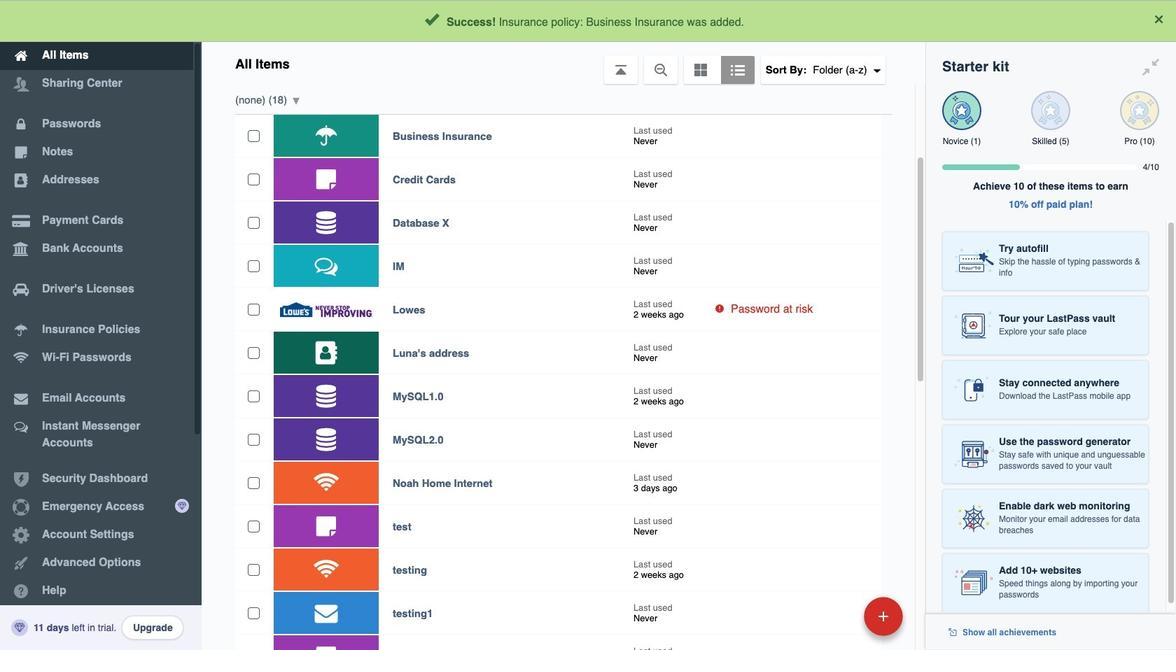 Task type: locate. For each thing, give the bounding box(es) containing it.
main navigation navigation
[[0, 0, 202, 651]]

search my vault text field
[[338, 6, 897, 36]]

new item element
[[768, 597, 908, 637]]

alert
[[0, 0, 1177, 42]]



Task type: describe. For each thing, give the bounding box(es) containing it.
vault options navigation
[[202, 42, 926, 84]]

new item navigation
[[768, 593, 912, 651]]

Search search field
[[338, 6, 897, 36]]



Task type: vqa. For each thing, say whether or not it's contained in the screenshot.
LastPass image
no



